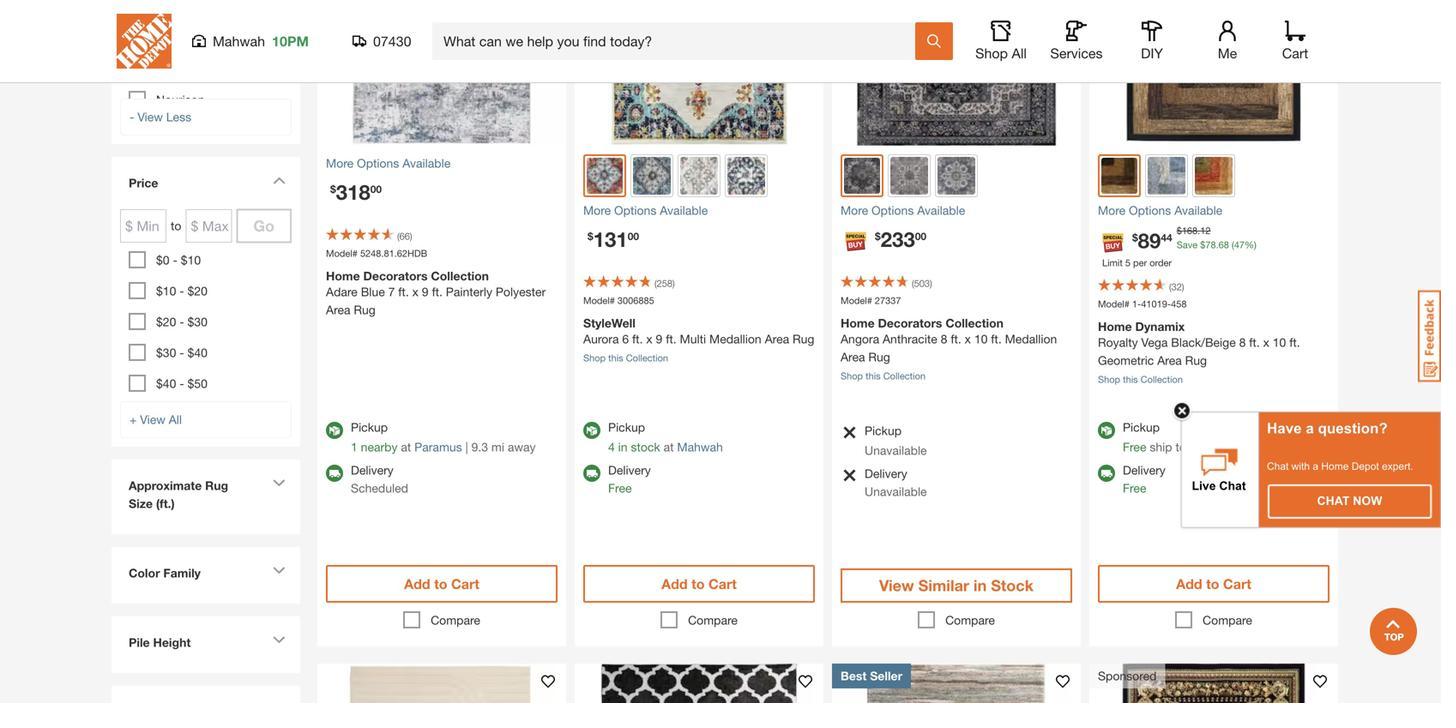Task type: vqa. For each thing, say whether or not it's contained in the screenshot.
+
yes



Task type: describe. For each thing, give the bounding box(es) containing it.
with
[[1292, 461, 1310, 472]]

$ for 168
[[1177, 225, 1182, 236]]

ivory image
[[891, 157, 928, 195]]

sponsored
[[1098, 669, 1157, 683]]

nearby
[[361, 440, 398, 454]]

model# 1-41019-458
[[1098, 299, 1187, 310]]

+ view all
[[130, 413, 182, 427]]

area inside home dynamix royalty vega black/beige 8 ft. x 10 ft. geometric area rug shop this collection
[[1158, 354, 1182, 368]]

decorators for anthracite
[[878, 316, 942, 330]]

home dynamix royalty vega black/beige 8 ft. x 10 ft. geometric area rug shop this collection
[[1098, 320, 1300, 385]]

) for 318
[[410, 231, 412, 242]]

artistic weavers link
[[156, 0, 242, 14]]

more for home decorators collection
[[841, 203, 868, 218]]

5248.81.62hdb
[[360, 248, 427, 259]]

pile
[[129, 636, 150, 650]]

more options available for stylewell
[[583, 203, 708, 218]]

price-range-upperBound telephone field
[[186, 209, 232, 243]]

area inside stylewell aurora 6 ft. x 9 ft. multi medallion area rug shop this collection
[[765, 332, 789, 346]]

mahwah 10pm
[[213, 33, 309, 49]]

oathil 6 ft. x 8 ft. cream geometric polyester area rug image
[[317, 664, 566, 704]]

teal image
[[633, 157, 671, 195]]

adare
[[326, 285, 358, 299]]

similar
[[919, 577, 969, 595]]

pickup free ship to store
[[1123, 420, 1217, 454]]

me button
[[1200, 21, 1255, 62]]

x for home decorators collection adare blue 7 ft. x 9 ft. painterly polyester area rug
[[412, 285, 419, 299]]

save
[[1177, 239, 1198, 251]]

1 horizontal spatial $40
[[188, 346, 208, 360]]

$10 - $20
[[156, 284, 208, 298]]

this inside stylewell aurora 6 ft. x 9 ft. multi medallion area rug shop this collection
[[608, 353, 623, 364]]

caret icon image for color family
[[273, 567, 286, 575]]

$ for 131
[[588, 230, 593, 242]]

delivery unavailable
[[865, 467, 927, 499]]

7
[[388, 285, 395, 299]]

stylewell aurora 6 ft. x 9 ft. multi medallion area rug shop this collection
[[583, 316, 815, 364]]

view similar in stock link
[[841, 569, 1072, 603]]

1 horizontal spatial shop this collection link
[[841, 371, 926, 382]]

07430 button
[[353, 33, 412, 50]]

pickup 1 nearby at paramus | 9.3 mi away
[[351, 420, 536, 454]]

1 horizontal spatial $20
[[188, 284, 208, 298]]

- for $30
[[180, 346, 184, 360]]

more options available link for stylewell
[[583, 202, 815, 220]]

feedback link image
[[1418, 290, 1441, 383]]

168
[[1182, 225, 1198, 236]]

addison
[[156, 31, 200, 45]]

available shipping image
[[326, 465, 343, 482]]

07430
[[373, 33, 411, 49]]

shop inside the home decorators collection angora anthracite 8 ft. x 10 ft. medallion area rug shop this collection
[[841, 371, 863, 382]]

available up "( 66 )"
[[403, 156, 451, 170]]

10 for save
[[1273, 336, 1286, 350]]

$ 318 00
[[330, 180, 382, 204]]

question?
[[1318, 420, 1388, 437]]

1 vertical spatial all
[[169, 413, 182, 427]]

pile height
[[129, 636, 191, 650]]

options for home decorators collection
[[872, 203, 914, 218]]

delivery for 131
[[608, 463, 651, 477]]

blue image
[[728, 157, 765, 195]]

diy
[[1141, 45, 1163, 61]]

in for 4
[[618, 440, 628, 454]]

paramus
[[415, 440, 462, 454]]

0 horizontal spatial $10
[[156, 284, 176, 298]]

0 horizontal spatial $40
[[156, 377, 176, 391]]

view for -
[[138, 110, 163, 124]]

blue image
[[938, 157, 975, 195]]

royalty vega black/beige 8 ft. x 10 ft. geometric area rug image
[[1090, 0, 1338, 146]]

3 compare from the left
[[946, 613, 995, 628]]

+ view all link
[[120, 402, 292, 438]]

- for $40
[[180, 377, 184, 391]]

rug inside stylewell aurora 6 ft. x 9 ft. multi medallion area rug shop this collection
[[793, 332, 815, 346]]

cart for add to cart button for 318
[[451, 576, 479, 592]]

0 horizontal spatial .
[[1198, 225, 1200, 236]]

the home depot logo image
[[117, 14, 172, 69]]

( for 131
[[655, 278, 657, 289]]

ship
[[1150, 440, 1172, 454]]

height
[[153, 636, 191, 650]]

more for home dynamix
[[1098, 203, 1126, 218]]

pile height link
[[120, 626, 292, 665]]

order
[[1150, 257, 1172, 269]]

add to cart for 131
[[662, 576, 737, 592]]

more options available for home dynamix
[[1098, 203, 1223, 218]]

best seller
[[841, 669, 903, 683]]

cart for 3rd add to cart button from the left
[[1223, 576, 1252, 592]]

away
[[508, 440, 536, 454]]

cart inside 'link'
[[1282, 45, 1309, 61]]

pickup for 318
[[351, 420, 388, 435]]

1
[[351, 440, 358, 454]]

$ down 12
[[1200, 239, 1206, 251]]

seller
[[870, 669, 903, 683]]

66
[[400, 231, 410, 242]]

$0
[[156, 253, 170, 267]]

gray image
[[680, 157, 718, 195]]

x for home decorators collection angora anthracite 8 ft. x 10 ft. medallion area rug shop this collection
[[965, 332, 971, 346]]

shop inside stylewell aurora 6 ft. x 9 ft. multi medallion area rug shop this collection
[[583, 353, 606, 364]]

price link
[[120, 166, 292, 205]]

go
[[253, 217, 275, 235]]

black/beige
[[1171, 336, 1236, 350]]

10 for 233
[[974, 332, 988, 346]]

now
[[1353, 495, 1383, 508]]

4
[[608, 440, 615, 454]]

weavers
[[197, 0, 242, 14]]

approximate rug size (ft.)
[[129, 479, 228, 511]]

free inside pickup free ship to store
[[1123, 440, 1147, 454]]

cart link
[[1277, 21, 1314, 62]]

$ for 233
[[875, 230, 881, 242]]

more options available link up 66
[[326, 154, 558, 172]]

delivery for 318
[[351, 463, 394, 477]]

blue/ivory image
[[1148, 157, 1186, 195]]

$ 168 . 12 save $ 78 . 68 ( 47 %) limit 5 per order
[[1102, 225, 1257, 269]]

view for +
[[140, 413, 165, 427]]

- left less
[[130, 110, 134, 124]]

00 for 318
[[370, 183, 382, 195]]

available shipping image for 168
[[1098, 465, 1115, 482]]

add to cart for 318
[[404, 576, 479, 592]]

services
[[1051, 45, 1103, 61]]

1 vertical spatial $20
[[156, 315, 176, 329]]

2 compare from the left
[[688, 613, 738, 628]]

1 vertical spatial .
[[1216, 239, 1219, 251]]

unique
[[156, 62, 194, 76]]

- for $20
[[180, 315, 184, 329]]

delivery free for 131
[[608, 463, 651, 496]]

optimum black/multi 8 ft. x 10 ft. indoor area rug image
[[1090, 664, 1338, 704]]

3 add from the left
[[1176, 576, 1203, 592]]

add for 131
[[662, 576, 688, 592]]

me
[[1218, 45, 1237, 61]]

available for pickup image for 168
[[1098, 422, 1115, 439]]

black/brown image
[[1195, 157, 1233, 195]]

to for 3rd add to cart button from the left
[[1206, 576, 1220, 592]]

collection inside home dynamix royalty vega black/beige 8 ft. x 10 ft. geometric area rug shop this collection
[[1141, 374, 1183, 385]]

$40 - $50 link
[[156, 377, 208, 391]]

more options available up $ 318 00
[[326, 156, 451, 170]]

1 horizontal spatial $10
[[181, 253, 201, 267]]

stock
[[991, 577, 1034, 595]]

chat
[[1267, 461, 1289, 472]]

8 for save
[[1239, 336, 1246, 350]]

12
[[1200, 225, 1211, 236]]

$ for 89
[[1132, 232, 1138, 244]]

more for stylewell
[[583, 203, 611, 218]]

model# for 131
[[583, 295, 615, 306]]

anthracite image
[[844, 158, 880, 194]]

decorators for blue
[[363, 269, 428, 283]]

delivery scheduled
[[351, 463, 408, 496]]

$ for 318
[[330, 183, 336, 195]]

shop inside button
[[976, 45, 1008, 61]]

( 503 )
[[912, 278, 932, 289]]

pickup inside 'pickup unavailable'
[[865, 424, 902, 438]]

0 vertical spatial $30
[[188, 315, 208, 329]]

color
[[129, 566, 160, 580]]

%)
[[1245, 239, 1257, 251]]

$30 - $40 link
[[156, 346, 208, 360]]

in for similar
[[974, 577, 987, 595]]

model# for 168
[[1098, 299, 1130, 310]]

pickup for 131
[[608, 420, 645, 435]]

rug inside the approximate rug size (ft.)
[[205, 479, 228, 493]]

1 compare from the left
[[431, 613, 480, 628]]

9 inside home decorators collection adare blue 7 ft. x 9 ft. painterly polyester area rug
[[422, 285, 429, 299]]

area inside home decorators collection adare blue 7 ft. x 9 ft. painterly polyester area rug
[[326, 303, 350, 317]]

chat
[[1317, 495, 1350, 508]]

multi
[[680, 332, 706, 346]]

rug inside home decorators collection adare blue 7 ft. x 9 ft. painterly polyester area rug
[[354, 303, 376, 317]]

$20 - $30
[[156, 315, 208, 329]]

less
[[166, 110, 191, 124]]

aurora
[[583, 332, 619, 346]]

- view less link
[[120, 99, 292, 136]]

rugs
[[204, 31, 232, 45]]

home decorators collection adare blue 7 ft. x 9 ft. painterly polyester area rug
[[326, 269, 546, 317]]

chat now link
[[1269, 486, 1431, 518]]

to inside pickup free ship to store
[[1176, 440, 1186, 454]]

collection inside stylewell aurora 6 ft. x 9 ft. multi medallion area rug shop this collection
[[626, 353, 668, 364]]

more options available link for home dynamix
[[1098, 202, 1330, 220]]

paramus link
[[415, 440, 462, 454]]

) for 131
[[673, 278, 675, 289]]

mi
[[492, 440, 504, 454]]

to for add to cart button for 318
[[434, 576, 447, 592]]

2 vertical spatial view
[[879, 577, 914, 595]]

shop all
[[976, 45, 1027, 61]]

$ 89 44
[[1132, 228, 1173, 253]]

available for pickup image
[[583, 422, 601, 439]]

more options available link for home decorators collection
[[841, 202, 1072, 220]]

available for pickup image for 318
[[326, 422, 343, 439]]

artistic
[[156, 0, 193, 14]]

scheduled
[[351, 481, 408, 496]]

royalty
[[1098, 336, 1138, 350]]

( inside $ 168 . 12 save $ 78 . 68 ( 47 %) limit 5 per order
[[1232, 239, 1234, 251]]

rug inside home dynamix royalty vega black/beige 8 ft. x 10 ft. geometric area rug shop this collection
[[1185, 354, 1207, 368]]

options up $ 318 00
[[357, 156, 399, 170]]

( for 168
[[1169, 281, 1172, 293]]

limited stock for pickup image
[[841, 426, 857, 440]]

1-
[[1132, 299, 1141, 310]]

model# left 27337
[[841, 295, 872, 306]]

caret icon image for approximate rug size (ft.)
[[273, 480, 286, 487]]



Task type: locate. For each thing, give the bounding box(es) containing it.
decorators
[[363, 269, 428, 283], [878, 316, 942, 330]]

1 caret icon image from the top
[[273, 177, 286, 185]]

more options available up 44
[[1098, 203, 1223, 218]]

area inside the home decorators collection angora anthracite 8 ft. x 10 ft. medallion area rug shop this collection
[[841, 350, 865, 364]]

10 right anthracite at the right of page
[[974, 332, 988, 346]]

model# 3006885
[[583, 295, 654, 306]]

a right with
[[1313, 461, 1319, 472]]

$ inside $ 131 00
[[588, 230, 593, 242]]

available shipping image
[[583, 465, 601, 482], [1098, 465, 1115, 482]]

chat with a home depot expert.
[[1267, 461, 1414, 472]]

all
[[1012, 45, 1027, 61], [169, 413, 182, 427]]

delivery free down stock
[[608, 463, 651, 496]]

shop left services
[[976, 45, 1008, 61]]

adare blue 7 ft. x 9 ft. painterly polyester area rug image
[[317, 0, 566, 146]]

free down pickup free ship to store at the right of page
[[1123, 481, 1147, 496]]

1 horizontal spatial delivery free
[[1123, 463, 1166, 496]]

$ right 44
[[1177, 225, 1182, 236]]

0 vertical spatial all
[[1012, 45, 1027, 61]]

44
[[1161, 232, 1173, 244]]

2 horizontal spatial add to cart button
[[1098, 565, 1330, 603]]

0 horizontal spatial available shipping image
[[583, 465, 601, 482]]

home decorators collection angora anthracite 8 ft. x 10 ft. medallion area rug shop this collection
[[841, 316, 1057, 382]]

- for $0
[[173, 253, 178, 267]]

delivery free
[[608, 463, 651, 496], [1123, 463, 1166, 496]]

angora
[[841, 332, 879, 346]]

5
[[1126, 257, 1131, 269]]

2 add to cart button from the left
[[583, 565, 815, 603]]

rug inside the home decorators collection angora anthracite 8 ft. x 10 ft. medallion area rug shop this collection
[[869, 350, 890, 364]]

2 add from the left
[[662, 576, 688, 592]]

1 available shipping image from the left
[[583, 465, 601, 482]]

shop inside home dynamix royalty vega black/beige 8 ft. x 10 ft. geometric area rug shop this collection
[[1098, 374, 1121, 385]]

- left $50
[[180, 377, 184, 391]]

pickup inside pickup 1 nearby at paramus | 9.3 mi away
[[351, 420, 388, 435]]

home left depot
[[1322, 461, 1349, 472]]

1 horizontal spatial at
[[664, 440, 674, 454]]

to for add to cart button for 131
[[692, 576, 705, 592]]

1 horizontal spatial add
[[662, 576, 688, 592]]

shop this collection link down angora
[[841, 371, 926, 382]]

home up adare
[[326, 269, 360, 283]]

00 for 233
[[915, 230, 927, 242]]

3 add to cart button from the left
[[1098, 565, 1330, 603]]

add to cart button
[[326, 565, 558, 603], [583, 565, 815, 603], [1098, 565, 1330, 603]]

free left "ship"
[[1123, 440, 1147, 454]]

this for 233
[[866, 371, 881, 382]]

9 right 6
[[656, 332, 663, 346]]

free
[[1123, 440, 1147, 454], [608, 481, 632, 496], [1123, 481, 1147, 496]]

area down adare
[[326, 303, 350, 317]]

family
[[163, 566, 201, 580]]

multi image
[[587, 158, 623, 194]]

00 for 131
[[628, 230, 639, 242]]

2 available for pickup image from the left
[[1098, 422, 1115, 439]]

1 medallion from the left
[[710, 332, 762, 346]]

blue
[[361, 285, 385, 299]]

unavailable down 'pickup unavailable'
[[865, 485, 927, 499]]

1 horizontal spatial mahwah
[[677, 440, 723, 454]]

all inside button
[[1012, 45, 1027, 61]]

(
[[397, 231, 400, 242], [1232, 239, 1234, 251], [655, 278, 657, 289], [912, 278, 914, 289], [1169, 281, 1172, 293]]

( 258 )
[[655, 278, 675, 289]]

pickup right limited stock for pickup icon
[[865, 424, 902, 438]]

1 vertical spatial $40
[[156, 377, 176, 391]]

all left services
[[1012, 45, 1027, 61]]

41019-
[[1141, 299, 1171, 310]]

options for stylewell
[[614, 203, 657, 218]]

47
[[1234, 239, 1245, 251]]

1 vertical spatial $10
[[156, 284, 176, 298]]

more options available up $ 233 00
[[841, 203, 965, 218]]

services button
[[1049, 21, 1104, 62]]

home for home decorators collection angora anthracite 8 ft. x 10 ft. medallion area rug shop this collection
[[841, 316, 875, 330]]

1 vertical spatial a
[[1313, 461, 1319, 472]]

$20 down $10 - $20
[[156, 315, 176, 329]]

available down blue icon
[[917, 203, 965, 218]]

available for stylewell
[[660, 203, 708, 218]]

caret icon image inside approximate rug size (ft.) link
[[273, 480, 286, 487]]

more options available link up 12
[[1098, 202, 1330, 220]]

shop down angora
[[841, 371, 863, 382]]

shoreline multi 8 ft. x 10 ft. striped area rug image
[[832, 664, 1081, 704]]

a right have in the bottom of the page
[[1306, 420, 1314, 437]]

4 caret icon image from the top
[[273, 637, 286, 644]]

00 inside $ 131 00
[[628, 230, 639, 242]]

10 inside the home decorators collection angora anthracite 8 ft. x 10 ft. medallion area rug shop this collection
[[974, 332, 988, 346]]

0 horizontal spatial add
[[404, 576, 430, 592]]

delivery
[[351, 463, 394, 477], [608, 463, 651, 477], [1123, 463, 1166, 477], [865, 467, 907, 481]]

more options available link down blue icon
[[841, 202, 1072, 220]]

2 horizontal spatial add
[[1176, 576, 1203, 592]]

model# 27337
[[841, 295, 901, 306]]

1 vertical spatial in
[[974, 577, 987, 595]]

00 inside $ 233 00
[[915, 230, 927, 242]]

this inside home dynamix royalty vega black/beige 8 ft. x 10 ft. geometric area rug shop this collection
[[1123, 374, 1138, 385]]

0 vertical spatial a
[[1306, 420, 1314, 437]]

ft.
[[398, 285, 409, 299], [432, 285, 443, 299], [632, 332, 643, 346], [666, 332, 677, 346], [951, 332, 962, 346], [991, 332, 1002, 346], [1249, 336, 1260, 350], [1290, 336, 1300, 350]]

2 at from the left
[[664, 440, 674, 454]]

$30 down $10 - $20 link
[[188, 315, 208, 329]]

view right +
[[140, 413, 165, 427]]

home for home decorators collection adare blue 7 ft. x 9 ft. painterly polyester area rug
[[326, 269, 360, 283]]

add to cart button for 131
[[583, 565, 815, 603]]

1 horizontal spatial 9
[[656, 332, 663, 346]]

compare up oathil 6 ft. x 8 ft. cream geometric polyester area rug image at the left
[[431, 613, 480, 628]]

view left similar
[[879, 577, 914, 595]]

this down 6
[[608, 353, 623, 364]]

0 vertical spatial 9
[[422, 285, 429, 299]]

0 vertical spatial $40
[[188, 346, 208, 360]]

pickup for 168
[[1123, 420, 1160, 435]]

$ 131 00
[[588, 227, 639, 251]]

0 vertical spatial unavailable
[[865, 444, 927, 458]]

6
[[622, 332, 629, 346]]

1 delivery free from the left
[[608, 463, 651, 496]]

add for 318
[[404, 576, 430, 592]]

0 horizontal spatial 10
[[974, 332, 988, 346]]

0 vertical spatial mahwah
[[213, 33, 265, 49]]

medallion inside the home decorators collection angora anthracite 8 ft. x 10 ft. medallion area rug shop this collection
[[1005, 332, 1057, 346]]

10 inside home dynamix royalty vega black/beige 8 ft. x 10 ft. geometric area rug shop this collection
[[1273, 336, 1286, 350]]

decorators up 7
[[363, 269, 428, 283]]

at right stock
[[664, 440, 674, 454]]

$10 right $0
[[181, 253, 201, 267]]

rug down black/beige
[[1185, 354, 1207, 368]]

delivery free down "ship"
[[1123, 463, 1166, 496]]

shop this collection link for 131
[[583, 353, 668, 364]]

2 delivery free from the left
[[1123, 463, 1166, 496]]

model#
[[326, 248, 358, 259], [583, 295, 615, 306], [841, 295, 872, 306], [1098, 299, 1130, 310]]

1 horizontal spatial 10
[[1273, 336, 1286, 350]]

8 right black/beige
[[1239, 336, 1246, 350]]

0 horizontal spatial $20
[[156, 315, 176, 329]]

in right 4
[[618, 440, 628, 454]]

0 horizontal spatial 8
[[941, 332, 948, 346]]

nourison
[[156, 93, 205, 107]]

9 inside stylewell aurora 6 ft. x 9 ft. multi medallion area rug shop this collection
[[656, 332, 663, 346]]

$ inside $ 233 00
[[875, 230, 881, 242]]

available for home decorators collection
[[917, 203, 965, 218]]

depot
[[1352, 461, 1379, 472]]

1 vertical spatial decorators
[[878, 316, 942, 330]]

78
[[1206, 239, 1216, 251]]

- up $20 - $30
[[180, 284, 184, 298]]

$30 - $40
[[156, 346, 208, 360]]

pickup up 4
[[608, 420, 645, 435]]

delivery down stock
[[608, 463, 651, 477]]

2 add to cart from the left
[[662, 576, 737, 592]]

collection inside home decorators collection adare blue 7 ft. x 9 ft. painterly polyester area rug
[[431, 269, 489, 283]]

0 horizontal spatial this
[[608, 353, 623, 364]]

$20 up $20 - $30
[[188, 284, 208, 298]]

$
[[330, 183, 336, 195], [1177, 225, 1182, 236], [588, 230, 593, 242], [875, 230, 881, 242], [1132, 232, 1138, 244], [1200, 239, 1206, 251]]

more options available link
[[326, 154, 558, 172], [583, 202, 815, 220], [841, 202, 1072, 220], [1098, 202, 1330, 220]]

home inside home decorators collection adare blue 7 ft. x 9 ft. painterly polyester area rug
[[326, 269, 360, 283]]

rug right approximate
[[205, 479, 228, 493]]

all down the $40 - $50 link
[[169, 413, 182, 427]]

color family link
[[120, 556, 292, 595]]

1 at from the left
[[401, 440, 411, 454]]

2 horizontal spatial this
[[1123, 374, 1138, 385]]

options for home dynamix
[[1129, 203, 1171, 218]]

nourison link
[[156, 93, 205, 107]]

)
[[410, 231, 412, 242], [673, 278, 675, 289], [930, 278, 932, 289], [1182, 281, 1184, 293]]

more down black/beige image
[[1098, 203, 1126, 218]]

x inside stylewell aurora 6 ft. x 9 ft. multi medallion area rug shop this collection
[[646, 332, 653, 346]]

view
[[138, 110, 163, 124], [140, 413, 165, 427], [879, 577, 914, 595]]

$ down anthracite image
[[875, 230, 881, 242]]

2 horizontal spatial 00
[[915, 230, 927, 242]]

) for 168
[[1182, 281, 1184, 293]]

3 add to cart from the left
[[1176, 576, 1252, 592]]

this inside the home decorators collection angora anthracite 8 ft. x 10 ft. medallion area rug shop this collection
[[866, 371, 881, 382]]

x inside home dynamix royalty vega black/beige 8 ft. x 10 ft. geometric area rug shop this collection
[[1263, 336, 1270, 350]]

131
[[593, 227, 628, 251]]

1 vertical spatial $30
[[156, 346, 176, 360]]

- up the $40 - $50 link
[[180, 346, 184, 360]]

delivery inside delivery unavailable
[[865, 467, 907, 481]]

0 horizontal spatial mahwah
[[213, 33, 265, 49]]

painterly
[[446, 285, 492, 299]]

available for pickup image
[[326, 422, 343, 439], [1098, 422, 1115, 439]]

shop this collection link down 6
[[583, 353, 668, 364]]

(ft.)
[[156, 497, 175, 511]]

$40 left $50
[[156, 377, 176, 391]]

collection
[[431, 269, 489, 283], [946, 316, 1004, 330], [626, 353, 668, 364], [883, 371, 926, 382], [1141, 374, 1183, 385]]

1 horizontal spatial .
[[1216, 239, 1219, 251]]

1 horizontal spatial available shipping image
[[1098, 465, 1115, 482]]

8 inside home dynamix royalty vega black/beige 8 ft. x 10 ft. geometric area rug shop this collection
[[1239, 336, 1246, 350]]

1 add to cart button from the left
[[326, 565, 558, 603]]

( for 318
[[397, 231, 400, 242]]

vega
[[1142, 336, 1168, 350]]

x right black/beige
[[1263, 336, 1270, 350]]

$10 down $0
[[156, 284, 176, 298]]

decorators inside home decorators collection adare blue 7 ft. x 9 ft. painterly polyester area rug
[[363, 269, 428, 283]]

this for save
[[1123, 374, 1138, 385]]

68
[[1219, 239, 1229, 251]]

available for pickup image left pickup free ship to store at the right of page
[[1098, 422, 1115, 439]]

at inside pickup 4 in stock at mahwah
[[664, 440, 674, 454]]

model# 5248.81.62hdb
[[326, 248, 427, 259]]

2 caret icon image from the top
[[273, 480, 286, 487]]

polyester
[[496, 285, 546, 299]]

0 vertical spatial .
[[1198, 225, 1200, 236]]

free down 4
[[608, 481, 632, 496]]

0 horizontal spatial delivery free
[[608, 463, 651, 496]]

x for home dynamix royalty vega black/beige 8 ft. x 10 ft. geometric area rug shop this collection
[[1263, 336, 1270, 350]]

available shipping image for 131
[[583, 465, 601, 482]]

0 horizontal spatial 9
[[422, 285, 429, 299]]

more options available for home decorators collection
[[841, 203, 965, 218]]

free for 131
[[608, 481, 632, 496]]

caret icon image inside "pile height" link
[[273, 637, 286, 644]]

view similar in stock
[[879, 577, 1034, 595]]

x inside home decorators collection adare blue 7 ft. x 9 ft. painterly polyester area rug
[[412, 285, 419, 299]]

store
[[1190, 440, 1217, 454]]

0 horizontal spatial add to cart button
[[326, 565, 558, 603]]

mahwah
[[213, 33, 265, 49], [677, 440, 723, 454]]

home up royalty
[[1098, 320, 1132, 334]]

at right nearby
[[401, 440, 411, 454]]

0 vertical spatial $10
[[181, 253, 201, 267]]

home inside the home decorators collection angora anthracite 8 ft. x 10 ft. medallion area rug shop this collection
[[841, 316, 875, 330]]

model# left 1-
[[1098, 299, 1130, 310]]

27337
[[875, 295, 901, 306]]

$ up model# 5248.81.62hdb
[[330, 183, 336, 195]]

shop this collection link down geometric in the right of the page
[[1098, 374, 1183, 385]]

decorators up anthracite at the right of page
[[878, 316, 942, 330]]

mahwah up the loom
[[213, 33, 265, 49]]

more up 131
[[583, 203, 611, 218]]

price-range-lowerBound telephone field
[[120, 209, 166, 243]]

9
[[422, 285, 429, 299], [656, 332, 663, 346]]

$ inside $ 318 00
[[330, 183, 336, 195]]

- right $0
[[173, 253, 178, 267]]

10pm
[[272, 33, 309, 49]]

2 horizontal spatial add to cart
[[1176, 576, 1252, 592]]

approximate
[[129, 479, 202, 493]]

caret icon image inside color family link
[[273, 567, 286, 575]]

1 add to cart from the left
[[404, 576, 479, 592]]

mahwah link
[[677, 440, 723, 454]]

$0 - $10
[[156, 253, 201, 267]]

area down angora
[[841, 350, 865, 364]]

pickup up "ship"
[[1123, 420, 1160, 435]]

- for $10
[[180, 284, 184, 298]]

1 vertical spatial view
[[140, 413, 165, 427]]

What can we help you find today? search field
[[444, 23, 915, 59]]

00 inside $ 318 00
[[370, 183, 382, 195]]

limited stock for pickup image
[[841, 468, 857, 483]]

1 vertical spatial 9
[[656, 332, 663, 346]]

pickup inside pickup free ship to store
[[1123, 420, 1160, 435]]

1 horizontal spatial decorators
[[878, 316, 942, 330]]

have
[[1267, 420, 1302, 437]]

model# for 318
[[326, 248, 358, 259]]

unavailable up delivery unavailable
[[865, 444, 927, 458]]

0 vertical spatial $20
[[188, 284, 208, 298]]

compare up the optimum black/multi 8 ft. x 10 ft. indoor area rug image
[[1203, 613, 1253, 628]]

rug down blue
[[354, 303, 376, 317]]

1 horizontal spatial in
[[974, 577, 987, 595]]

1 available for pickup image from the left
[[326, 422, 343, 439]]

$40 up $50
[[188, 346, 208, 360]]

cart for add to cart button for 131
[[709, 576, 737, 592]]

options up 233
[[872, 203, 914, 218]]

1 horizontal spatial this
[[866, 371, 881, 382]]

diy button
[[1125, 21, 1180, 62]]

seyward 8 ft. x 10 ft. grey trellis shag area rug image
[[575, 664, 824, 704]]

$0 - $10 link
[[156, 253, 201, 267]]

1 add from the left
[[404, 576, 430, 592]]

home up angora
[[841, 316, 875, 330]]

- view less
[[130, 110, 191, 124]]

model# up stylewell
[[583, 295, 615, 306]]

delivery down 'pickup unavailable'
[[865, 467, 907, 481]]

available up 12
[[1175, 203, 1223, 218]]

1 horizontal spatial available for pickup image
[[1098, 422, 1115, 439]]

options up '89'
[[1129, 203, 1171, 218]]

free for 168
[[1123, 481, 1147, 496]]

go button
[[236, 209, 292, 243]]

aurora 6 ft. x 9 ft. multi medallion area rug image
[[575, 0, 824, 146]]

1 vertical spatial mahwah
[[677, 440, 723, 454]]

8 for 233
[[941, 332, 948, 346]]

x right 6
[[646, 332, 653, 346]]

$ inside $ 89 44
[[1132, 232, 1138, 244]]

$50
[[188, 377, 208, 391]]

0 vertical spatial view
[[138, 110, 163, 124]]

8 inside the home decorators collection angora anthracite 8 ft. x 10 ft. medallion area rug shop this collection
[[941, 332, 948, 346]]

0 horizontal spatial add to cart
[[404, 576, 479, 592]]

.
[[1198, 225, 1200, 236], [1216, 239, 1219, 251]]

in left stock on the right
[[974, 577, 987, 595]]

0 horizontal spatial in
[[618, 440, 628, 454]]

have a question?
[[1267, 420, 1388, 437]]

angora anthracite 8 ft. x 10 ft. medallion area rug image
[[832, 0, 1081, 146]]

area down vega at the top
[[1158, 354, 1182, 368]]

458
[[1171, 299, 1187, 310]]

medallion
[[710, 332, 762, 346], [1005, 332, 1057, 346]]

0 vertical spatial decorators
[[363, 269, 428, 283]]

available
[[403, 156, 451, 170], [660, 203, 708, 218], [917, 203, 965, 218], [1175, 203, 1223, 218]]

unique loom link
[[156, 62, 228, 76]]

1 horizontal spatial medallion
[[1005, 332, 1057, 346]]

options up $ 131 00 at the left of the page
[[614, 203, 657, 218]]

this down geometric in the right of the page
[[1123, 374, 1138, 385]]

unavailable for pickup
[[865, 444, 927, 458]]

shop down aurora
[[583, 353, 606, 364]]

$ up "per"
[[1132, 232, 1138, 244]]

1 horizontal spatial all
[[1012, 45, 1027, 61]]

0 horizontal spatial at
[[401, 440, 411, 454]]

best
[[841, 669, 867, 683]]

1 horizontal spatial add to cart
[[662, 576, 737, 592]]

delivery inside delivery scheduled
[[351, 463, 394, 477]]

0 horizontal spatial available for pickup image
[[326, 422, 343, 439]]

this down angora
[[866, 371, 881, 382]]

medallion inside stylewell aurora 6 ft. x 9 ft. multi medallion area rug shop this collection
[[710, 332, 762, 346]]

0 vertical spatial in
[[618, 440, 628, 454]]

x inside the home decorators collection angora anthracite 8 ft. x 10 ft. medallion area rug shop this collection
[[965, 332, 971, 346]]

home inside home dynamix royalty vega black/beige 8 ft. x 10 ft. geometric area rug shop this collection
[[1098, 320, 1132, 334]]

delivery free for 168
[[1123, 463, 1166, 496]]

10 right black/beige
[[1273, 336, 1286, 350]]

89
[[1138, 228, 1161, 253]]

area left angora
[[765, 332, 789, 346]]

x right anthracite at the right of page
[[965, 332, 971, 346]]

at inside pickup 1 nearby at paramus | 9.3 mi away
[[401, 440, 411, 454]]

available for pickup image up available shipping icon
[[326, 422, 343, 439]]

per
[[1133, 257, 1147, 269]]

black/beige image
[[1102, 158, 1138, 194]]

in inside pickup 4 in stock at mahwah
[[618, 440, 628, 454]]

( 32 )
[[1169, 281, 1184, 293]]

00 up 503
[[915, 230, 927, 242]]

unavailable for delivery
[[865, 485, 927, 499]]

caret icon image
[[273, 177, 286, 185], [273, 480, 286, 487], [273, 567, 286, 575], [273, 637, 286, 644]]

$ down 'multi' icon in the left top of the page
[[588, 230, 593, 242]]

1 horizontal spatial 8
[[1239, 336, 1246, 350]]

0 horizontal spatial shop this collection link
[[583, 353, 668, 364]]

1 unavailable from the top
[[865, 444, 927, 458]]

$20
[[188, 284, 208, 298], [156, 315, 176, 329]]

limit
[[1102, 257, 1123, 269]]

0 horizontal spatial all
[[169, 413, 182, 427]]

1 horizontal spatial add to cart button
[[583, 565, 815, 603]]

2 unavailable from the top
[[865, 485, 927, 499]]

3 caret icon image from the top
[[273, 567, 286, 575]]

00 up model# 5248.81.62hdb
[[370, 183, 382, 195]]

caret icon image inside price link
[[273, 177, 286, 185]]

258
[[657, 278, 673, 289]]

pickup inside pickup 4 in stock at mahwah
[[608, 420, 645, 435]]

delivery for 168
[[1123, 463, 1166, 477]]

shop down geometric in the right of the page
[[1098, 374, 1121, 385]]

$30
[[188, 315, 208, 329], [156, 346, 176, 360]]

available for home dynamix
[[1175, 203, 1223, 218]]

|
[[465, 440, 468, 454]]

$30 up $40 - $50
[[156, 346, 176, 360]]

- down $10 - $20
[[180, 315, 184, 329]]

2 available shipping image from the left
[[1098, 465, 1115, 482]]

1 horizontal spatial 00
[[628, 230, 639, 242]]

( 66 )
[[397, 231, 412, 242]]

0 horizontal spatial medallion
[[710, 332, 762, 346]]

caret icon image for price
[[273, 177, 286, 185]]

home for home dynamix royalty vega black/beige 8 ft. x 10 ft. geometric area rug shop this collection
[[1098, 320, 1132, 334]]

1 vertical spatial unavailable
[[865, 485, 927, 499]]

2 horizontal spatial shop this collection link
[[1098, 374, 1183, 385]]

4 compare from the left
[[1203, 613, 1253, 628]]

mahwah inside pickup 4 in stock at mahwah
[[677, 440, 723, 454]]

caret icon image for pile height
[[273, 637, 286, 644]]

compare down view similar in stock link
[[946, 613, 995, 628]]

x right 7
[[412, 285, 419, 299]]

stylewell
[[583, 316, 636, 330]]

more options available down teal icon
[[583, 203, 708, 218]]

0 horizontal spatial 00
[[370, 183, 382, 195]]

1 horizontal spatial $30
[[188, 315, 208, 329]]

chat now
[[1317, 495, 1383, 508]]

0 horizontal spatial $30
[[156, 346, 176, 360]]

add to cart button for 318
[[326, 565, 558, 603]]

2 medallion from the left
[[1005, 332, 1057, 346]]

0 horizontal spatial decorators
[[363, 269, 428, 283]]

shop this collection link for 168
[[1098, 374, 1183, 385]]

decorators inside the home decorators collection angora anthracite 8 ft. x 10 ft. medallion area rug shop this collection
[[878, 316, 942, 330]]

delivery down "ship"
[[1123, 463, 1166, 477]]

more options available link down 'gray' image
[[583, 202, 815, 220]]

more up 318
[[326, 156, 354, 170]]

view left less
[[138, 110, 163, 124]]



